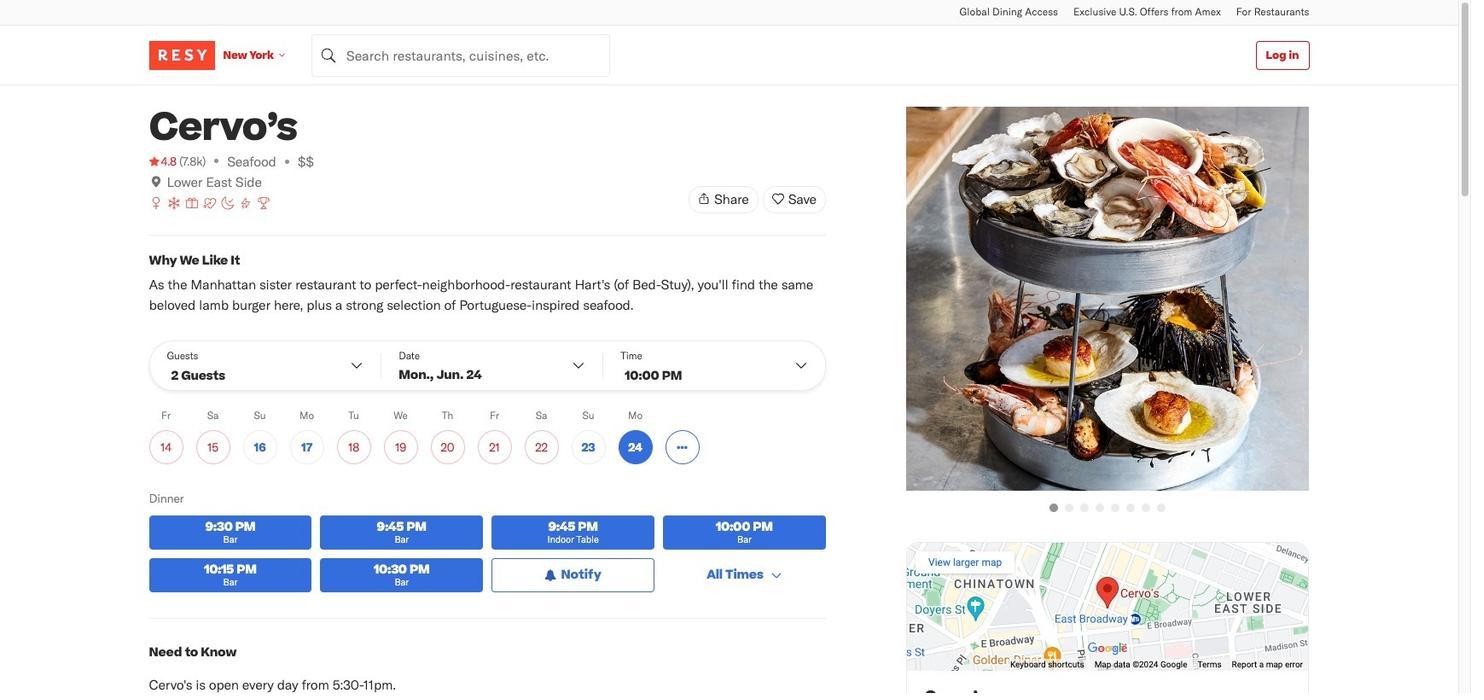 Task type: describe. For each thing, give the bounding box(es) containing it.
Search restaurants, cuisines, etc. text field
[[311, 34, 610, 76]]

4.8 out of 5 stars image
[[149, 153, 177, 170]]



Task type: locate. For each thing, give the bounding box(es) containing it.
None field
[[311, 34, 610, 76]]



Task type: vqa. For each thing, say whether or not it's contained in the screenshot.
5.0 Out Of 5 Stars icon on the left top of the page
no



